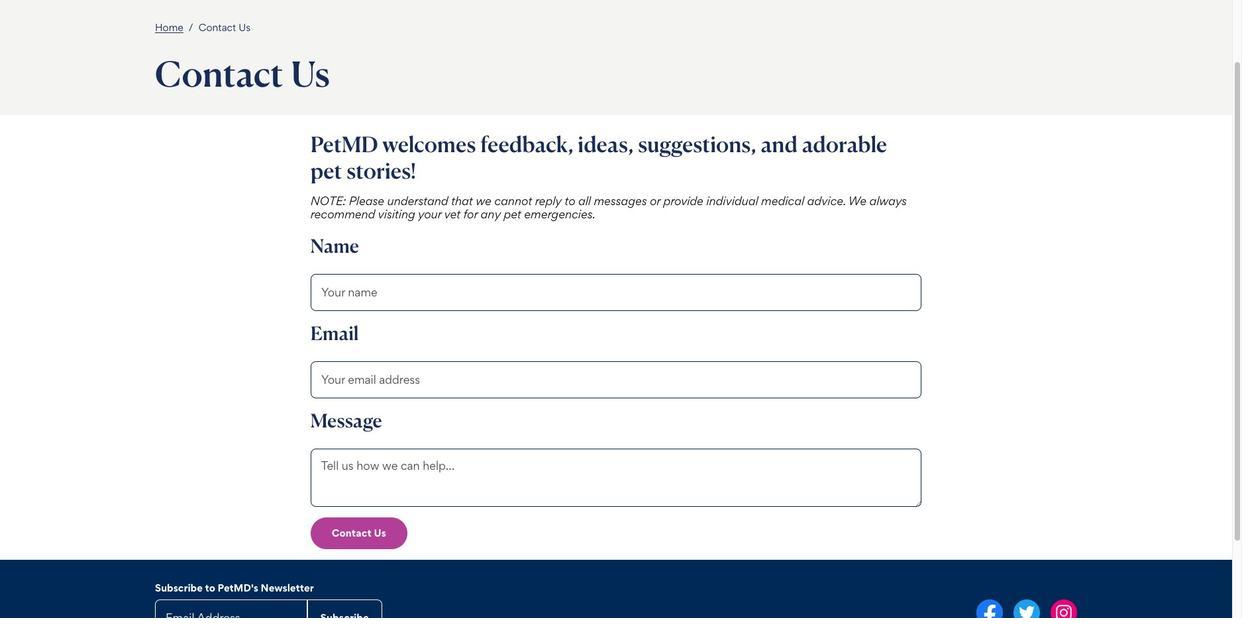 Task type: describe. For each thing, give the bounding box(es) containing it.
1 vertical spatial us
[[291, 52, 330, 95]]

pet inside petmd welcomes feedback, ideas, suggestions, and adorable pet stories!
[[311, 158, 342, 184]]

subscribe to petmd's newsletter
[[155, 583, 314, 595]]

to inside note: please understand that we cannot reply to all messages or provide individual medical advice. we always recommend visiting your vet for any pet emergencies.
[[565, 194, 576, 208]]

always
[[870, 194, 907, 208]]

twitter image
[[1014, 601, 1040, 619]]

cannot
[[495, 194, 532, 208]]

pet inside note: please understand that we cannot reply to all messages or provide individual medical advice. we always recommend visiting your vet for any pet emergencies.
[[504, 207, 521, 221]]

1 vertical spatial contact us
[[155, 52, 330, 95]]

medical
[[762, 194, 805, 208]]

provide
[[664, 194, 704, 208]]

message
[[311, 410, 382, 433]]

or
[[650, 194, 661, 208]]

contact inside button
[[332, 528, 372, 540]]

1 vertical spatial contact
[[155, 52, 284, 95]]

feedback,
[[480, 131, 574, 158]]

facebook image
[[977, 601, 1003, 619]]

suggestions,
[[638, 131, 757, 158]]

vet
[[444, 207, 461, 221]]

emergencies.
[[524, 207, 596, 221]]

petmd
[[311, 131, 378, 158]]

we
[[476, 194, 492, 208]]

ideas,
[[578, 131, 634, 158]]

recommend
[[311, 207, 375, 221]]

0 vertical spatial contact us
[[199, 21, 251, 34]]

instagram image
[[1051, 601, 1078, 619]]

any
[[481, 207, 501, 221]]

1 vertical spatial to
[[205, 583, 215, 595]]

home
[[155, 21, 183, 34]]

email
[[311, 322, 359, 345]]

0 vertical spatial contact
[[199, 21, 236, 34]]

0 horizontal spatial us
[[239, 21, 251, 34]]

name
[[311, 234, 359, 258]]



Task type: vqa. For each thing, say whether or not it's contained in the screenshot.
ideas,
yes



Task type: locate. For each thing, give the bounding box(es) containing it.
contact
[[199, 21, 236, 34], [155, 52, 284, 95], [332, 528, 372, 540]]

contact us inside button
[[332, 528, 386, 540]]

understand
[[387, 194, 448, 208]]

subscribe
[[155, 583, 203, 595]]

2 vertical spatial contact
[[332, 528, 372, 540]]

individual
[[707, 194, 759, 208]]

None email field
[[311, 362, 922, 399], [155, 601, 307, 619], [311, 362, 922, 399], [155, 601, 307, 619]]

welcomes
[[383, 131, 476, 158]]

petmd's
[[218, 583, 258, 595]]

0 vertical spatial pet
[[311, 158, 342, 184]]

0 horizontal spatial to
[[205, 583, 215, 595]]

pet
[[311, 158, 342, 184], [504, 207, 521, 221]]

1 horizontal spatial pet
[[504, 207, 521, 221]]

and
[[761, 131, 798, 158]]

to left the all
[[565, 194, 576, 208]]

we
[[849, 194, 867, 208]]

reply
[[535, 194, 562, 208]]

1 vertical spatial pet
[[504, 207, 521, 221]]

adorable
[[802, 131, 887, 158]]

home link
[[155, 21, 183, 34]]

None text field
[[311, 274, 922, 311]]

stories!
[[347, 158, 416, 184]]

0 vertical spatial us
[[239, 21, 251, 34]]

to
[[565, 194, 576, 208], [205, 583, 215, 595]]

0 horizontal spatial pet
[[311, 158, 342, 184]]

newsletter
[[261, 583, 314, 595]]

social element
[[622, 601, 1078, 619]]

2 horizontal spatial us
[[374, 528, 386, 540]]

all
[[579, 194, 591, 208]]

that
[[451, 194, 473, 208]]

pet up note:
[[311, 158, 342, 184]]

note: please understand that we cannot reply to all messages or provide individual medical advice. we always recommend visiting your vet for any pet emergencies.
[[311, 194, 907, 221]]

pet right any
[[504, 207, 521, 221]]

please
[[349, 194, 384, 208]]

us inside button
[[374, 528, 386, 540]]

2 vertical spatial us
[[374, 528, 386, 540]]

contact us button
[[311, 518, 408, 550]]

advice.
[[808, 194, 846, 208]]

None text field
[[311, 460, 922, 508]]

messages
[[594, 194, 647, 208]]

0 vertical spatial to
[[565, 194, 576, 208]]

us
[[239, 21, 251, 34], [291, 52, 330, 95], [374, 528, 386, 540]]

your
[[418, 207, 442, 221]]

petmd welcomes feedback, ideas, suggestions, and adorable pet stories!
[[311, 131, 887, 184]]

1 horizontal spatial us
[[291, 52, 330, 95]]

2 vertical spatial contact us
[[332, 528, 386, 540]]

to left the petmd's
[[205, 583, 215, 595]]

for
[[464, 207, 478, 221]]

1 horizontal spatial to
[[565, 194, 576, 208]]

note:
[[311, 194, 346, 208]]

visiting
[[378, 207, 415, 221]]

contact us
[[199, 21, 251, 34], [155, 52, 330, 95], [332, 528, 386, 540]]



